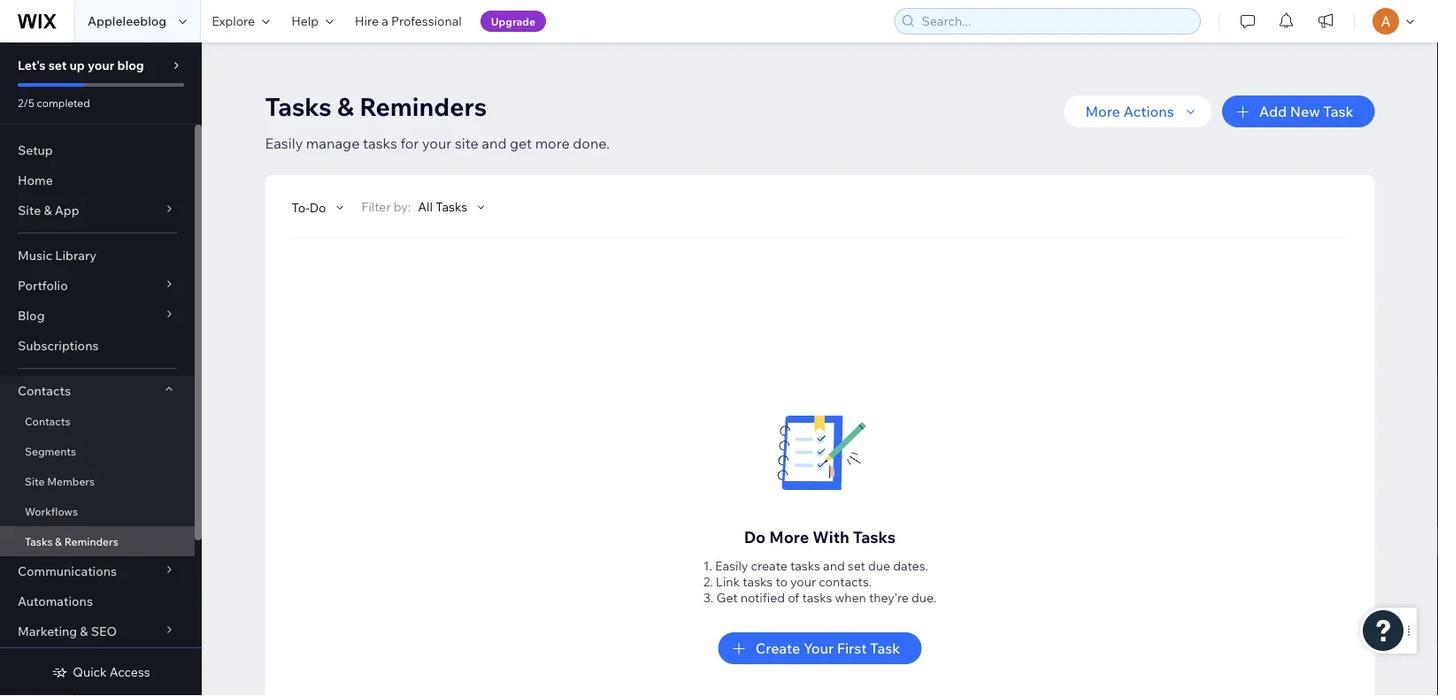 Task type: vqa. For each thing, say whether or not it's contained in the screenshot.
Billing & Payments
no



Task type: describe. For each thing, give the bounding box(es) containing it.
contacts.
[[819, 574, 872, 590]]

hire a professional
[[355, 13, 462, 29]]

your
[[804, 640, 834, 658]]

marketing & seo
[[18, 624, 117, 639]]

done.
[[573, 135, 610, 152]]

automations link
[[0, 587, 195, 617]]

to-do
[[292, 199, 326, 215]]

manage
[[306, 135, 360, 152]]

tasks down do more with tasks
[[790, 558, 820, 574]]

appleleeblog
[[88, 13, 167, 29]]

1.
[[703, 558, 712, 574]]

let's set up your blog
[[18, 58, 144, 73]]

set inside 1. easily create tasks and set due dates. 2. link tasks to your contacts. 3. get notified of tasks when they're due.
[[848, 558, 865, 574]]

when
[[835, 590, 866, 606]]

1 horizontal spatial reminders
[[359, 91, 487, 122]]

create
[[751, 558, 788, 574]]

1 horizontal spatial do
[[744, 527, 766, 547]]

to-do button
[[292, 199, 347, 215]]

dates.
[[893, 558, 928, 574]]

all tasks button
[[418, 199, 489, 215]]

2.
[[703, 574, 713, 590]]

home link
[[0, 166, 195, 196]]

hire
[[355, 13, 379, 29]]

sidebar element
[[0, 42, 202, 697]]

help button
[[281, 0, 344, 42]]

first
[[837, 640, 867, 658]]

members
[[47, 475, 95, 488]]

marketing & seo button
[[0, 617, 195, 647]]

subscriptions
[[18, 338, 99, 354]]

do more with tasks
[[744, 527, 896, 547]]

with
[[813, 527, 849, 547]]

completed
[[37, 96, 90, 109]]

communications
[[18, 564, 117, 579]]

more actions button
[[1064, 96, 1211, 127]]

site & app button
[[0, 196, 195, 226]]

1. easily create tasks and set due dates. 2. link tasks to your contacts. 3. get notified of tasks when they're due.
[[703, 558, 937, 606]]

setup
[[18, 142, 53, 158]]

all
[[418, 199, 433, 214]]

up
[[69, 58, 85, 73]]

music
[[18, 248, 52, 263]]

2/5 completed
[[18, 96, 90, 109]]

upgrade button
[[480, 11, 546, 32]]

contacts for contacts link on the bottom of page
[[25, 415, 70, 428]]

site
[[455, 135, 479, 152]]

segments
[[25, 445, 76, 458]]

marketing
[[18, 624, 77, 639]]

set inside sidebar element
[[48, 58, 67, 73]]

3.
[[703, 590, 714, 606]]

a
[[382, 13, 388, 29]]

they're
[[869, 590, 909, 606]]

tasks up manage at the left of page
[[265, 91, 332, 122]]

0 vertical spatial task
[[1323, 103, 1354, 120]]

create your first task
[[756, 640, 900, 658]]

contacts link
[[0, 406, 195, 436]]

2/5
[[18, 96, 34, 109]]

create
[[756, 640, 800, 658]]

tasks & reminders link
[[0, 527, 195, 557]]

quick access
[[73, 665, 150, 680]]

0 vertical spatial easily
[[265, 135, 303, 152]]

app
[[55, 203, 79, 218]]

get
[[716, 590, 738, 606]]

your inside sidebar element
[[88, 58, 114, 73]]

easily manage tasks for your site and get more done.
[[265, 135, 610, 152]]

tasks inside button
[[436, 199, 467, 214]]

Search... field
[[916, 9, 1195, 34]]

blog
[[18, 308, 45, 323]]

site & app
[[18, 203, 79, 218]]

more
[[535, 135, 570, 152]]

tasks left for
[[363, 135, 397, 152]]

by:
[[394, 199, 411, 214]]

filter
[[361, 199, 391, 214]]

workflows link
[[0, 497, 195, 527]]

explore
[[212, 13, 255, 29]]

actions
[[1124, 103, 1174, 120]]

seo
[[91, 624, 117, 639]]

0 horizontal spatial more
[[769, 527, 809, 547]]

to-
[[292, 199, 310, 215]]

site members
[[25, 475, 95, 488]]

reminders inside sidebar element
[[64, 535, 118, 548]]

portfolio button
[[0, 271, 195, 301]]

to
[[776, 574, 788, 590]]

quick
[[73, 665, 107, 680]]

add new task
[[1259, 103, 1354, 120]]

subscriptions link
[[0, 331, 195, 361]]



Task type: locate. For each thing, give the bounding box(es) containing it.
and
[[482, 135, 507, 152], [823, 558, 845, 574]]

0 vertical spatial more
[[1085, 103, 1120, 120]]

add new task button
[[1222, 96, 1375, 127]]

due
[[868, 558, 890, 574]]

& for the tasks & reminders link
[[55, 535, 62, 548]]

help
[[291, 13, 319, 29]]

tasks inside sidebar element
[[25, 535, 53, 548]]

tasks & reminders up for
[[265, 91, 487, 122]]

1 vertical spatial more
[[769, 527, 809, 547]]

1 horizontal spatial set
[[848, 558, 865, 574]]

site inside "link"
[[25, 475, 45, 488]]

library
[[55, 248, 97, 263]]

0 horizontal spatial and
[[482, 135, 507, 152]]

reminders down workflows link at left bottom
[[64, 535, 118, 548]]

tasks right of
[[802, 590, 832, 606]]

notified
[[740, 590, 785, 606]]

add
[[1259, 103, 1287, 120]]

music library link
[[0, 241, 195, 271]]

& up manage at the left of page
[[337, 91, 354, 122]]

portfolio
[[18, 278, 68, 293]]

site down home
[[18, 203, 41, 218]]

reminders up for
[[359, 91, 487, 122]]

tasks
[[265, 91, 332, 122], [436, 199, 467, 214], [853, 527, 896, 547], [25, 535, 53, 548]]

due.
[[912, 590, 937, 606]]

get
[[510, 135, 532, 152]]

site for site members
[[25, 475, 45, 488]]

upgrade
[[491, 15, 535, 28]]

filter by:
[[361, 199, 411, 214]]

your
[[88, 58, 114, 73], [422, 135, 452, 152], [790, 574, 816, 590]]

0 vertical spatial reminders
[[359, 91, 487, 122]]

setup link
[[0, 135, 195, 166]]

tasks down 'workflows'
[[25, 535, 53, 548]]

1 vertical spatial tasks & reminders
[[25, 535, 118, 548]]

tasks & reminders inside sidebar element
[[25, 535, 118, 548]]

and left get
[[482, 135, 507, 152]]

0 horizontal spatial easily
[[265, 135, 303, 152]]

more inside button
[[1085, 103, 1120, 120]]

1 horizontal spatial task
[[1323, 103, 1354, 120]]

0 vertical spatial and
[[482, 135, 507, 152]]

site members link
[[0, 466, 195, 497]]

1 horizontal spatial more
[[1085, 103, 1120, 120]]

easily up link at bottom
[[715, 558, 748, 574]]

do left filter
[[310, 199, 326, 215]]

and inside 1. easily create tasks and set due dates. 2. link tasks to your contacts. 3. get notified of tasks when they're due.
[[823, 558, 845, 574]]

0 vertical spatial contacts
[[18, 383, 71, 399]]

tasks & reminders up communications
[[25, 535, 118, 548]]

link
[[716, 574, 740, 590]]

segments link
[[0, 436, 195, 466]]

contacts for 'contacts' 'popup button'
[[18, 383, 71, 399]]

your up of
[[790, 574, 816, 590]]

home
[[18, 173, 53, 188]]

more up create
[[769, 527, 809, 547]]

tasks up due
[[853, 527, 896, 547]]

do
[[310, 199, 326, 215], [744, 527, 766, 547]]

0 vertical spatial your
[[88, 58, 114, 73]]

all tasks
[[418, 199, 467, 214]]

& for site & app dropdown button
[[44, 203, 52, 218]]

more left actions
[[1085, 103, 1120, 120]]

do inside button
[[310, 199, 326, 215]]

0 vertical spatial set
[[48, 58, 67, 73]]

site down the segments
[[25, 475, 45, 488]]

blog
[[117, 58, 144, 73]]

1 horizontal spatial tasks & reminders
[[265, 91, 487, 122]]

0 horizontal spatial task
[[870, 640, 900, 658]]

0 vertical spatial tasks & reminders
[[265, 91, 487, 122]]

set left up
[[48, 58, 67, 73]]

reminders
[[359, 91, 487, 122], [64, 535, 118, 548]]

site inside dropdown button
[[18, 203, 41, 218]]

2 horizontal spatial your
[[790, 574, 816, 590]]

tasks up notified
[[743, 574, 773, 590]]

of
[[788, 590, 799, 606]]

access
[[110, 665, 150, 680]]

1 vertical spatial do
[[744, 527, 766, 547]]

easily inside 1. easily create tasks and set due dates. 2. link tasks to your contacts. 3. get notified of tasks when they're due.
[[715, 558, 748, 574]]

task right first
[[870, 640, 900, 658]]

set up contacts.
[[848, 558, 865, 574]]

0 horizontal spatial reminders
[[64, 535, 118, 548]]

easily
[[265, 135, 303, 152], [715, 558, 748, 574]]

and up contacts.
[[823, 558, 845, 574]]

tasks right all
[[436, 199, 467, 214]]

contacts button
[[0, 376, 195, 406]]

1 horizontal spatial easily
[[715, 558, 748, 574]]

do up create
[[744, 527, 766, 547]]

create your first task button
[[718, 633, 922, 665]]

workflows
[[25, 505, 78, 518]]

let's
[[18, 58, 46, 73]]

your right for
[[422, 135, 452, 152]]

1 vertical spatial and
[[823, 558, 845, 574]]

& left the app
[[44, 203, 52, 218]]

1 vertical spatial set
[[848, 558, 865, 574]]

0 vertical spatial do
[[310, 199, 326, 215]]

1 vertical spatial site
[[25, 475, 45, 488]]

0 horizontal spatial your
[[88, 58, 114, 73]]

2 vertical spatial your
[[790, 574, 816, 590]]

hire a professional link
[[344, 0, 472, 42]]

more
[[1085, 103, 1120, 120], [769, 527, 809, 547]]

&
[[337, 91, 354, 122], [44, 203, 52, 218], [55, 535, 62, 548], [80, 624, 88, 639]]

easily left manage at the left of page
[[265, 135, 303, 152]]

new
[[1290, 103, 1320, 120]]

task right new
[[1323, 103, 1354, 120]]

site
[[18, 203, 41, 218], [25, 475, 45, 488]]

& down 'workflows'
[[55, 535, 62, 548]]

contacts up the segments
[[25, 415, 70, 428]]

for
[[400, 135, 419, 152]]

task
[[1323, 103, 1354, 120], [870, 640, 900, 658]]

0 vertical spatial site
[[18, 203, 41, 218]]

contacts down the subscriptions
[[18, 383, 71, 399]]

0 horizontal spatial set
[[48, 58, 67, 73]]

your inside 1. easily create tasks and set due dates. 2. link tasks to your contacts. 3. get notified of tasks when they're due.
[[790, 574, 816, 590]]

1 horizontal spatial your
[[422, 135, 452, 152]]

music library
[[18, 248, 97, 263]]

contacts inside 'popup button'
[[18, 383, 71, 399]]

tasks
[[363, 135, 397, 152], [790, 558, 820, 574], [743, 574, 773, 590], [802, 590, 832, 606]]

1 horizontal spatial and
[[823, 558, 845, 574]]

site for site & app
[[18, 203, 41, 218]]

set
[[48, 58, 67, 73], [848, 558, 865, 574]]

1 vertical spatial contacts
[[25, 415, 70, 428]]

1 vertical spatial easily
[[715, 558, 748, 574]]

1 vertical spatial reminders
[[64, 535, 118, 548]]

tasks & reminders
[[265, 91, 487, 122], [25, 535, 118, 548]]

1 vertical spatial task
[[870, 640, 900, 658]]

& inside "popup button"
[[80, 624, 88, 639]]

professional
[[391, 13, 462, 29]]

0 horizontal spatial do
[[310, 199, 326, 215]]

& for 'marketing & seo' "popup button"
[[80, 624, 88, 639]]

quick access button
[[52, 665, 150, 681]]

1 vertical spatial your
[[422, 135, 452, 152]]

& inside dropdown button
[[44, 203, 52, 218]]

communications button
[[0, 557, 195, 587]]

& left seo
[[80, 624, 88, 639]]

0 horizontal spatial tasks & reminders
[[25, 535, 118, 548]]

blog button
[[0, 301, 195, 331]]

contacts
[[18, 383, 71, 399], [25, 415, 70, 428]]

automations
[[18, 594, 93, 609]]

your right up
[[88, 58, 114, 73]]



